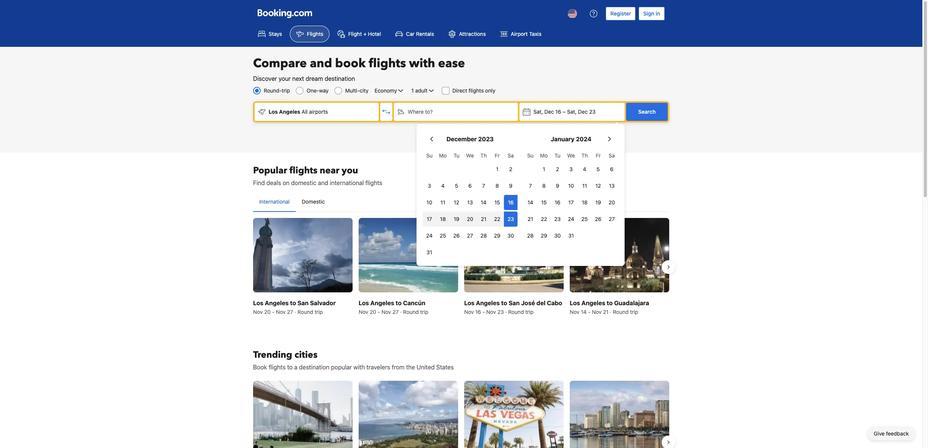 Task type: vqa. For each thing, say whether or not it's contained in the screenshot.
right 0
no



Task type: describe. For each thing, give the bounding box(es) containing it.
28 for 28 option
[[481, 233, 487, 239]]

15 for 15 december 2023 checkbox
[[495, 199, 500, 206]]

flights up domestic
[[290, 165, 318, 177]]

27 January 2024 checkbox
[[605, 212, 619, 227]]

16 cell
[[504, 194, 518, 210]]

tu for december 2023
[[454, 153, 460, 159]]

17 December 2023 checkbox
[[423, 212, 436, 227]]

fr for 2023
[[495, 153, 500, 159]]

stays link
[[252, 26, 289, 42]]

san for salvador
[[298, 300, 309, 307]]

12 for the 12 'option'
[[454, 199, 459, 206]]

20 inside "20" checkbox
[[609, 199, 615, 206]]

in
[[656, 10, 660, 17]]

next
[[292, 75, 304, 82]]

trending
[[253, 349, 292, 362]]

2023
[[478, 136, 494, 143]]

domestic button
[[296, 192, 331, 212]]

5 for 5 december 2023 checkbox
[[455, 183, 458, 189]]

29 December 2023 checkbox
[[491, 229, 504, 244]]

one-way
[[307, 87, 329, 94]]

19 January 2024 checkbox
[[592, 195, 605, 210]]

24 January 2024 checkbox
[[565, 212, 578, 227]]

4 January 2024 checkbox
[[578, 162, 592, 177]]

car
[[406, 31, 415, 37]]

9 for 9 option
[[509, 183, 513, 189]]

13 for 13 option on the top
[[467, 199, 473, 206]]

22 for 22 checkbox on the right of page
[[494, 216, 501, 223]]

los for los angeles to guadalajara
[[570, 300, 580, 307]]

popular flights near you find deals on domestic and international flights
[[253, 165, 383, 187]]

sat, dec 16 – sat, dec 23
[[534, 109, 596, 115]]

near
[[320, 165, 340, 177]]

16 inside los angeles to san josé del cabo nov 16 - nov 23 · round trip
[[476, 309, 481, 316]]

sat, dec 16 – sat, dec 23 button
[[520, 103, 625, 121]]

1 sat, from the left
[[534, 109, 543, 115]]

december
[[447, 136, 477, 143]]

23 cell
[[504, 210, 518, 227]]

destination inside 'trending cities book flights to a destination popular with travelers from the united states'
[[299, 365, 330, 371]]

30 January 2024 checkbox
[[551, 229, 565, 244]]

and inside compare and book flights with ease discover your next dream destination
[[310, 55, 332, 72]]

21 for the 21 option
[[528, 216, 533, 223]]

airport taxis
[[511, 31, 542, 37]]

9 for 9 option at the right of the page
[[556, 183, 559, 189]]

18 December 2023 checkbox
[[436, 212, 450, 227]]

30 December 2023 checkbox
[[504, 229, 518, 244]]

12 January 2024 checkbox
[[592, 179, 605, 194]]

13 January 2024 checkbox
[[605, 179, 619, 194]]

you
[[342, 165, 358, 177]]

2 January 2024 checkbox
[[551, 162, 565, 177]]

0 horizontal spatial 26
[[453, 233, 460, 239]]

7 for 7 december 2023 option
[[482, 183, 485, 189]]

grid for december
[[423, 148, 518, 260]]

car rentals
[[406, 31, 434, 37]]

23 inside dropdown button
[[589, 109, 596, 115]]

18 for 18 december 2023 checkbox
[[440, 216, 446, 223]]

0 vertical spatial 25
[[582, 216, 588, 223]]

28 for 28 january 2024 checkbox
[[527, 233, 534, 239]]

we for january
[[567, 153, 575, 159]]

city
[[360, 87, 369, 94]]

15 January 2024 checkbox
[[537, 195, 551, 210]]

- inside los angeles to san josé del cabo nov 16 - nov 23 · round trip
[[483, 309, 485, 316]]

from
[[392, 365, 405, 371]]

adult
[[415, 87, 428, 94]]

compare and book flights with ease discover your next dream destination
[[253, 55, 465, 82]]

3 nov from the left
[[359, 309, 368, 316]]

grid for january
[[524, 148, 619, 244]]

to for 14
[[607, 300, 613, 307]]

22 for 22 january 2024 option
[[541, 216, 547, 223]]

salvador
[[310, 300, 336, 307]]

round-trip
[[264, 87, 290, 94]]

angeles for los angeles to guadalajara
[[582, 300, 606, 307]]

14 for 14 december 2023 option
[[481, 199, 487, 206]]

tu for january 2024
[[555, 153, 561, 159]]

+
[[363, 31, 367, 37]]

discover
[[253, 75, 277, 82]]

th for 2024
[[582, 153, 588, 159]]

8 January 2024 checkbox
[[537, 179, 551, 194]]

january 2024
[[551, 136, 592, 143]]

angeles for los angeles to cancún
[[371, 300, 394, 307]]

14 January 2024 checkbox
[[524, 195, 537, 210]]

13 for 13 option
[[609, 183, 615, 189]]

on
[[283, 180, 290, 187]]

to for del
[[501, 300, 507, 307]]

9 January 2024 checkbox
[[551, 179, 565, 194]]

international
[[330, 180, 364, 187]]

direct
[[453, 87, 467, 94]]

flight
[[348, 31, 362, 37]]

united
[[417, 365, 435, 371]]

8 for 8 january 2024 checkbox
[[543, 183, 546, 189]]

16 inside "cell"
[[508, 199, 514, 206]]

29 for '29 january 2024' checkbox on the right bottom of page
[[541, 233, 547, 239]]

stays
[[269, 31, 282, 37]]

international button
[[253, 192, 296, 212]]

los angeles to guadalajara image
[[570, 218, 670, 293]]

1 adult button
[[411, 86, 436, 95]]

airport
[[511, 31, 528, 37]]

23 December 2023 checkbox
[[504, 212, 518, 227]]

th for 2023
[[481, 153, 487, 159]]

16 January 2024 checkbox
[[551, 195, 565, 210]]

the
[[406, 365, 415, 371]]

19 for the 19 checkbox
[[596, 199, 601, 206]]

popular
[[253, 165, 287, 177]]

27 inside checkbox
[[609, 216, 615, 223]]

flights right international
[[366, 180, 383, 187]]

search button
[[626, 103, 668, 121]]

multi-
[[345, 87, 360, 94]]

ease
[[438, 55, 465, 72]]

8 for 8 option
[[496, 183, 499, 189]]

11 for 11 december 2023 option
[[441, 199, 446, 206]]

1 January 2024 checkbox
[[537, 162, 551, 177]]

31 December 2023 checkbox
[[423, 245, 436, 260]]

21 inside los angeles to guadalajara nov 14 - nov 21 · round trip
[[603, 309, 609, 316]]

su for december
[[426, 153, 433, 159]]

6 December 2023 checkbox
[[463, 179, 477, 194]]

21 cell
[[477, 210, 491, 227]]

los angeles to cancún nov 20 - nov 27 · round trip
[[359, 300, 429, 316]]

airport taxis link
[[494, 26, 548, 42]]

los for los angeles to cancún
[[359, 300, 369, 307]]

su for january
[[527, 153, 534, 159]]

22 December 2023 checkbox
[[491, 212, 504, 227]]

12 for 12 january 2024 option
[[596, 183, 601, 189]]

angeles for los angeles
[[279, 109, 300, 115]]

11 January 2024 checkbox
[[578, 179, 592, 194]]

4 for '4 december 2023' option
[[441, 183, 445, 189]]

19 cell
[[450, 210, 463, 227]]

taxis
[[529, 31, 542, 37]]

· inside the los angeles to cancún nov 20 - nov 27 · round trip
[[400, 309, 402, 316]]

20 inside '20' checkbox
[[467, 216, 473, 223]]

1 nov from the left
[[253, 309, 263, 316]]

book
[[335, 55, 366, 72]]

flight + hotel link
[[331, 26, 388, 42]]

- inside los angeles to san salvador nov 20 - nov 27 · round trip
[[272, 309, 275, 316]]

trip inside los angeles to san salvador nov 20 - nov 27 · round trip
[[315, 309, 323, 316]]

27 inside option
[[467, 233, 473, 239]]

21 for 21 option
[[481, 216, 487, 223]]

only
[[485, 87, 496, 94]]

register link
[[606, 7, 636, 20]]

–
[[563, 109, 566, 115]]

new york, united states of america image
[[253, 382, 353, 449]]

multi-city
[[345, 87, 369, 94]]

4 for '4' option
[[583, 166, 587, 173]]

airports
[[309, 109, 328, 115]]

2024
[[576, 136, 592, 143]]

2 region from the top
[[247, 379, 676, 449]]

josé
[[521, 300, 535, 307]]

19 for 19 december 2023 checkbox
[[454, 216, 460, 223]]

0 vertical spatial 26
[[595, 216, 602, 223]]

deals
[[267, 180, 281, 187]]

6 for 6 checkbox
[[469, 183, 472, 189]]

find
[[253, 180, 265, 187]]

trip inside the los angeles to cancún nov 20 - nov 27 · round trip
[[420, 309, 429, 316]]

one-
[[307, 87, 319, 94]]

14 December 2023 checkbox
[[477, 195, 491, 210]]

25 December 2023 checkbox
[[436, 229, 450, 244]]

a
[[294, 365, 298, 371]]

2 sat, from the left
[[567, 109, 577, 115]]

your
[[279, 75, 291, 82]]

search
[[638, 109, 656, 115]]

states
[[436, 365, 454, 371]]

round inside los angeles to guadalajara nov 14 - nov 21 · round trip
[[613, 309, 629, 316]]

los angeles to san josé del cabo nov 16 - nov 23 · round trip
[[464, 300, 562, 316]]

mo for december
[[439, 153, 447, 159]]

5 December 2023 checkbox
[[450, 179, 463, 194]]

attractions link
[[442, 26, 492, 42]]

car rentals link
[[389, 26, 441, 42]]

round-
[[264, 87, 282, 94]]

destination inside compare and book flights with ease discover your next dream destination
[[325, 75, 355, 82]]

travelers
[[367, 365, 390, 371]]

11 December 2023 checkbox
[[436, 195, 450, 210]]

1 vertical spatial 25
[[440, 233, 446, 239]]

trip inside los angeles to guadalajara nov 14 - nov 21 · round trip
[[630, 309, 639, 316]]

domestic
[[302, 199, 325, 205]]

tab list containing international
[[253, 192, 670, 213]]

trending cities book flights to a destination popular with travelers from the united states
[[253, 349, 454, 371]]



Task type: locate. For each thing, give the bounding box(es) containing it.
destination
[[325, 75, 355, 82], [299, 365, 330, 371]]

1 horizontal spatial 28
[[527, 233, 534, 239]]

24 right 23 january 2024 'option'
[[568, 216, 575, 223]]

5 inside option
[[597, 166, 600, 173]]

29 for 29 december 2023 checkbox
[[494, 233, 501, 239]]

and down near
[[318, 180, 328, 187]]

economy
[[375, 87, 397, 94]]

20 cell
[[463, 210, 477, 227]]

1 horizontal spatial 12
[[596, 183, 601, 189]]

1 horizontal spatial tu
[[555, 153, 561, 159]]

1 vertical spatial 17
[[427, 216, 432, 223]]

0 horizontal spatial 9
[[509, 183, 513, 189]]

su up the 3 december 2023 option
[[426, 153, 433, 159]]

13 right the 12 'option'
[[467, 199, 473, 206]]

1 for december 2023
[[496, 166, 499, 173]]

0 horizontal spatial with
[[354, 365, 365, 371]]

sat, right –
[[567, 109, 577, 115]]

1 horizontal spatial 17
[[569, 199, 574, 206]]

0 vertical spatial 6
[[610, 166, 614, 173]]

su
[[426, 153, 433, 159], [527, 153, 534, 159]]

we for december
[[466, 153, 474, 159]]

1 horizontal spatial 3
[[570, 166, 573, 173]]

7 inside option
[[529, 183, 532, 189]]

2 inside checkbox
[[509, 166, 513, 173]]

13 December 2023 checkbox
[[463, 195, 477, 210]]

with right popular
[[354, 365, 365, 371]]

0 horizontal spatial fr
[[495, 153, 500, 159]]

3 for the 3 december 2023 option
[[428, 183, 431, 189]]

0 horizontal spatial 4
[[441, 183, 445, 189]]

tu down december
[[454, 153, 460, 159]]

5 inside checkbox
[[455, 183, 458, 189]]

-
[[272, 309, 275, 316], [378, 309, 380, 316], [483, 309, 485, 316], [588, 309, 591, 316]]

22 January 2024 checkbox
[[537, 212, 551, 227]]

6 right 5 option
[[610, 166, 614, 173]]

5 January 2024 checkbox
[[592, 162, 605, 177]]

1 horizontal spatial sat,
[[567, 109, 577, 115]]

angeles for los angeles to san salvador
[[265, 300, 289, 307]]

0 horizontal spatial we
[[466, 153, 474, 159]]

17 inside checkbox
[[569, 199, 574, 206]]

4 December 2023 checkbox
[[436, 179, 450, 194]]

1 left 2 december 2023 checkbox
[[496, 166, 499, 173]]

20 January 2024 checkbox
[[605, 195, 619, 210]]

1 15 from the left
[[495, 199, 500, 206]]

31 down '24 december 2023' option
[[427, 249, 432, 256]]

· inside los angeles to san salvador nov 20 - nov 27 · round trip
[[295, 309, 296, 316]]

trip down salvador
[[315, 309, 323, 316]]

14 inside los angeles to guadalajara nov 14 - nov 21 · round trip
[[581, 309, 587, 316]]

with up adult
[[409, 55, 435, 72]]

1 horizontal spatial sa
[[609, 153, 615, 159]]

1 horizontal spatial 9
[[556, 183, 559, 189]]

to left josé
[[501, 300, 507, 307]]

cancún
[[403, 300, 426, 307]]

0 horizontal spatial dec
[[545, 109, 554, 115]]

round down guadalajara
[[613, 309, 629, 316]]

31 right 30 option
[[568, 233, 574, 239]]

17 for 17 december 2023 checkbox
[[427, 216, 432, 223]]

trip down guadalajara
[[630, 309, 639, 316]]

2 horizontal spatial 1
[[543, 166, 545, 173]]

8 right the 7 option
[[543, 183, 546, 189]]

where
[[408, 109, 424, 115]]

1 2 from the left
[[509, 166, 513, 173]]

3 for 3 january 2024 option
[[570, 166, 573, 173]]

4 right 3 january 2024 option
[[583, 166, 587, 173]]

7 left 8 january 2024 checkbox
[[529, 183, 532, 189]]

los for los angeles
[[269, 109, 278, 115]]

14
[[481, 199, 487, 206], [528, 199, 533, 206], [581, 309, 587, 316]]

angeles for los angeles to san josé del cabo
[[476, 300, 500, 307]]

los angeles to guadalajara nov 14 - nov 21 · round trip
[[570, 300, 649, 316]]

25 January 2024 checkbox
[[578, 212, 592, 227]]

28 inside 28 january 2024 checkbox
[[527, 233, 534, 239]]

tu
[[454, 153, 460, 159], [555, 153, 561, 159]]

15 right 14 december 2023 option
[[495, 199, 500, 206]]

1 horizontal spatial 24
[[568, 216, 575, 223]]

1 horizontal spatial 18
[[582, 199, 588, 206]]

29 January 2024 checkbox
[[537, 229, 551, 244]]

and inside the popular flights near you find deals on domestic and international flights
[[318, 180, 328, 187]]

1 - from the left
[[272, 309, 275, 316]]

0 horizontal spatial 8
[[496, 183, 499, 189]]

1 horizontal spatial san
[[509, 300, 520, 307]]

to for 20
[[396, 300, 402, 307]]

28 inside 28 option
[[481, 233, 487, 239]]

1 left adult
[[412, 87, 414, 94]]

2 we from the left
[[567, 153, 575, 159]]

fr up 1 option
[[495, 153, 500, 159]]

28 left 29 december 2023 checkbox
[[481, 233, 487, 239]]

24
[[568, 216, 575, 223], [426, 233, 433, 239]]

7 for the 7 option
[[529, 183, 532, 189]]

sat, left –
[[534, 109, 543, 115]]

to inside los angeles to guadalajara nov 14 - nov 21 · round trip
[[607, 300, 613, 307]]

trip
[[282, 87, 290, 94], [315, 309, 323, 316], [420, 309, 429, 316], [526, 309, 534, 316], [630, 309, 639, 316]]

24 for '24 december 2023' option
[[426, 233, 433, 239]]

mo down december
[[439, 153, 447, 159]]

1 su from the left
[[426, 153, 433, 159]]

angeles inside the los angeles to cancún nov 20 - nov 27 · round trip
[[371, 300, 394, 307]]

2 th from the left
[[582, 153, 588, 159]]

we up 3 january 2024 option
[[567, 153, 575, 159]]

7 January 2024 checkbox
[[524, 179, 537, 194]]

1 7 from the left
[[482, 183, 485, 189]]

30 right 29 december 2023 checkbox
[[508, 233, 514, 239]]

give feedback button
[[868, 428, 915, 441]]

4 nov from the left
[[382, 309, 391, 316]]

18 right 17 january 2024 checkbox
[[582, 199, 588, 206]]

20 inside los angeles to san salvador nov 20 - nov 27 · round trip
[[264, 309, 271, 316]]

0 horizontal spatial san
[[298, 300, 309, 307]]

8 nov from the left
[[592, 309, 602, 316]]

19 December 2023 checkbox
[[450, 212, 463, 227]]

sign in
[[644, 10, 660, 17]]

26 December 2023 checkbox
[[450, 229, 463, 244]]

18 right 17 december 2023 checkbox
[[440, 216, 446, 223]]

0 horizontal spatial 1
[[412, 87, 414, 94]]

1 vertical spatial 12
[[454, 199, 459, 206]]

19 inside checkbox
[[596, 199, 601, 206]]

17 inside checkbox
[[427, 216, 432, 223]]

international
[[259, 199, 290, 205]]

23 inside los angeles to san josé del cabo nov 16 - nov 23 · round trip
[[498, 309, 504, 316]]

sign
[[644, 10, 655, 17]]

to?
[[425, 109, 433, 115]]

7 right 6 checkbox
[[482, 183, 485, 189]]

11
[[582, 183, 587, 189], [441, 199, 446, 206]]

to
[[290, 300, 296, 307], [396, 300, 402, 307], [501, 300, 507, 307], [607, 300, 613, 307], [287, 365, 293, 371]]

18 for 18 january 2024 checkbox
[[582, 199, 588, 206]]

30 inside 30 "checkbox"
[[508, 233, 514, 239]]

24 left 25 'option'
[[426, 233, 433, 239]]

1 horizontal spatial 10
[[568, 183, 574, 189]]

manila, philippines image
[[570, 382, 670, 449]]

1 mo from the left
[[439, 153, 447, 159]]

30 for 30 "checkbox"
[[508, 233, 514, 239]]

4 right the 3 december 2023 option
[[441, 183, 445, 189]]

0 horizontal spatial 14
[[481, 199, 487, 206]]

3 left '4 december 2023' option
[[428, 183, 431, 189]]

1 th from the left
[[481, 153, 487, 159]]

6 right 5 december 2023 checkbox
[[469, 183, 472, 189]]

8 right 7 december 2023 option
[[496, 183, 499, 189]]

8 December 2023 checkbox
[[491, 179, 504, 194]]

dream
[[306, 75, 323, 82]]

2 su from the left
[[527, 153, 534, 159]]

0 horizontal spatial su
[[426, 153, 433, 159]]

2 2 from the left
[[556, 166, 559, 173]]

21 inside cell
[[481, 216, 487, 223]]

29 inside checkbox
[[494, 233, 501, 239]]

10 January 2024 checkbox
[[565, 179, 578, 194]]

17 cell
[[423, 210, 436, 227]]

29 right 28 january 2024 checkbox
[[541, 233, 547, 239]]

sa for 2024
[[609, 153, 615, 159]]

22 right 21 option
[[494, 216, 501, 223]]

1 inside checkbox
[[543, 166, 545, 173]]

12
[[596, 183, 601, 189], [454, 199, 459, 206]]

book
[[253, 365, 267, 371]]

0 horizontal spatial 5
[[455, 183, 458, 189]]

los inside los angeles to guadalajara nov 14 - nov 21 · round trip
[[570, 300, 580, 307]]

10 inside the 10 checkbox
[[568, 183, 574, 189]]

round down salvador
[[298, 309, 313, 316]]

su up the 7 option
[[527, 153, 534, 159]]

29
[[494, 233, 501, 239], [541, 233, 547, 239]]

2 fr from the left
[[596, 153, 601, 159]]

tu up the 2 checkbox
[[555, 153, 561, 159]]

5 nov from the left
[[464, 309, 474, 316]]

12 inside option
[[596, 183, 601, 189]]

0 horizontal spatial 18
[[440, 216, 446, 223]]

0 horizontal spatial 2
[[509, 166, 513, 173]]

15
[[495, 199, 500, 206], [541, 199, 547, 206]]

1 9 from the left
[[509, 183, 513, 189]]

1 horizontal spatial 22
[[541, 216, 547, 223]]

1 vertical spatial 13
[[467, 199, 473, 206]]

20 December 2023 checkbox
[[463, 212, 477, 227]]

where to? button
[[394, 103, 518, 121]]

los angeles to san salvador image
[[253, 218, 353, 293]]

16 inside dropdown button
[[556, 109, 561, 115]]

5 right '4 december 2023' option
[[455, 183, 458, 189]]

to left guadalajara
[[607, 300, 613, 307]]

1 horizontal spatial 14
[[528, 199, 533, 206]]

1 sa from the left
[[508, 153, 514, 159]]

20
[[609, 199, 615, 206], [467, 216, 473, 223], [264, 309, 271, 316], [370, 309, 376, 316]]

1 inside option
[[496, 166, 499, 173]]

19 right 18 december 2023 checkbox
[[454, 216, 460, 223]]

0 vertical spatial and
[[310, 55, 332, 72]]

0 horizontal spatial 21
[[481, 216, 487, 223]]

1 round from the left
[[298, 309, 313, 316]]

1 vertical spatial 18
[[440, 216, 446, 223]]

23 inside 'option'
[[555, 216, 561, 223]]

11 right the 10 checkbox
[[582, 183, 587, 189]]

13
[[609, 183, 615, 189], [467, 199, 473, 206]]

23 inside option
[[508, 216, 514, 223]]

15 December 2023 checkbox
[[491, 195, 504, 210]]

2 right 1 january 2024 checkbox
[[556, 166, 559, 173]]

25 right 24 checkbox
[[582, 216, 588, 223]]

12 inside 'option'
[[454, 199, 459, 206]]

trip down "your"
[[282, 87, 290, 94]]

los angeles to san salvador nov 20 - nov 27 · round trip
[[253, 300, 336, 316]]

fr for 2024
[[596, 153, 601, 159]]

10 for "10" checkbox
[[427, 199, 432, 206]]

1 horizontal spatial 11
[[582, 183, 587, 189]]

1 8 from the left
[[496, 183, 499, 189]]

0 horizontal spatial 22
[[494, 216, 501, 223]]

0 horizontal spatial 31
[[427, 249, 432, 256]]

1 30 from the left
[[508, 233, 514, 239]]

1 vertical spatial region
[[247, 379, 676, 449]]

dec right –
[[578, 109, 588, 115]]

compare
[[253, 55, 307, 72]]

dec left –
[[545, 109, 554, 115]]

0 horizontal spatial 25
[[440, 233, 446, 239]]

1 san from the left
[[298, 300, 309, 307]]

4
[[583, 166, 587, 173], [441, 183, 445, 189]]

los angeles to san josé del cabo image
[[464, 218, 564, 293]]

11 for 11 option
[[582, 183, 587, 189]]

cabo
[[547, 300, 562, 307]]

0 vertical spatial destination
[[325, 75, 355, 82]]

2
[[509, 166, 513, 173], [556, 166, 559, 173]]

17 left 18 december 2023 checkbox
[[427, 216, 432, 223]]

19 inside 19 december 2023 checkbox
[[454, 216, 460, 223]]

31 for 31 january 2024 option
[[568, 233, 574, 239]]

destination down cities
[[299, 365, 330, 371]]

3
[[570, 166, 573, 173], [428, 183, 431, 189]]

2 round from the left
[[403, 309, 419, 316]]

trip down josé
[[526, 309, 534, 316]]

where to?
[[408, 109, 433, 115]]

21 January 2024 checkbox
[[524, 212, 537, 227]]

los inside the los angeles to cancún nov 20 - nov 27 · round trip
[[359, 300, 369, 307]]

0 vertical spatial region
[[247, 215, 676, 320]]

2 sa from the left
[[609, 153, 615, 159]]

las vegas, united states of america image
[[464, 382, 564, 449]]

15 for 15 january 2024 option
[[541, 199, 547, 206]]

2 dec from the left
[[578, 109, 588, 115]]

6 for 6 checkbox at the right top
[[610, 166, 614, 173]]

1 horizontal spatial 21
[[528, 216, 533, 223]]

1 horizontal spatial 1
[[496, 166, 499, 173]]

to left cancún
[[396, 300, 402, 307]]

way
[[319, 87, 329, 94]]

1 horizontal spatial th
[[582, 153, 588, 159]]

12 left 13 option on the top
[[454, 199, 459, 206]]

15 right 14 january 2024 checkbox
[[541, 199, 547, 206]]

sign in link
[[639, 7, 665, 20]]

1 horizontal spatial 2
[[556, 166, 559, 173]]

1 vertical spatial 10
[[427, 199, 432, 206]]

1 vertical spatial and
[[318, 180, 328, 187]]

4 round from the left
[[613, 309, 629, 316]]

- inside the los angeles to cancún nov 20 - nov 27 · round trip
[[378, 309, 380, 316]]

0 horizontal spatial 30
[[508, 233, 514, 239]]

· inside los angeles to guadalajara nov 14 - nov 21 · round trip
[[610, 309, 612, 316]]

18
[[582, 199, 588, 206], [440, 216, 446, 223]]

to left salvador
[[290, 300, 296, 307]]

round inside los angeles to san josé del cabo nov 16 - nov 23 · round trip
[[508, 309, 524, 316]]

3 · from the left
[[505, 309, 507, 316]]

fr up 5 option
[[596, 153, 601, 159]]

8 inside checkbox
[[543, 183, 546, 189]]

15 inside option
[[541, 199, 547, 206]]

0 horizontal spatial 13
[[467, 199, 473, 206]]

27 inside the los angeles to cancún nov 20 - nov 27 · round trip
[[393, 309, 399, 316]]

26 left '27 december 2023' option on the bottom of the page
[[453, 233, 460, 239]]

round inside the los angeles to cancún nov 20 - nov 27 · round trip
[[403, 309, 419, 316]]

3 right the 2 checkbox
[[570, 166, 573, 173]]

1 adult
[[412, 87, 428, 94]]

19 right 18 january 2024 checkbox
[[596, 199, 601, 206]]

2 22 from the left
[[541, 216, 547, 223]]

3 January 2024 checkbox
[[565, 162, 578, 177]]

18 January 2024 checkbox
[[578, 195, 592, 210]]

0 horizontal spatial 19
[[454, 216, 460, 223]]

31 January 2024 checkbox
[[565, 229, 578, 244]]

6 inside 6 checkbox
[[469, 183, 472, 189]]

14 inside option
[[481, 199, 487, 206]]

7 inside option
[[482, 183, 485, 189]]

december 2023
[[447, 136, 494, 143]]

27
[[609, 216, 615, 223], [467, 233, 473, 239], [287, 309, 293, 316], [393, 309, 399, 316]]

1 horizontal spatial su
[[527, 153, 534, 159]]

4 · from the left
[[610, 309, 612, 316]]

grid
[[423, 148, 518, 260], [524, 148, 619, 244]]

2 15 from the left
[[541, 199, 547, 206]]

san left josé
[[509, 300, 520, 307]]

6 January 2024 checkbox
[[605, 162, 619, 177]]

6 nov from the left
[[487, 309, 496, 316]]

san inside los angeles to san salvador nov 20 - nov 27 · round trip
[[298, 300, 309, 307]]

trip down cancún
[[420, 309, 429, 316]]

flights left only
[[469, 87, 484, 94]]

1 dec from the left
[[545, 109, 554, 115]]

3 round from the left
[[508, 309, 524, 316]]

register
[[611, 10, 631, 17]]

28 December 2023 checkbox
[[477, 229, 491, 244]]

del
[[537, 300, 546, 307]]

0 horizontal spatial 29
[[494, 233, 501, 239]]

to left a in the bottom left of the page
[[287, 365, 293, 371]]

region
[[247, 215, 676, 320], [247, 379, 676, 449]]

to inside los angeles to san salvador nov 20 - nov 27 · round trip
[[290, 300, 296, 307]]

1 left the 2 checkbox
[[543, 166, 545, 173]]

sa up 2 december 2023 checkbox
[[508, 153, 514, 159]]

12 December 2023 checkbox
[[450, 195, 463, 210]]

1 fr from the left
[[495, 153, 500, 159]]

2 28 from the left
[[527, 233, 534, 239]]

1 grid from the left
[[423, 148, 518, 260]]

27 inside los angeles to san salvador nov 20 - nov 27 · round trip
[[287, 309, 293, 316]]

flights inside 'trending cities book flights to a destination popular with travelers from the united states'
[[269, 365, 286, 371]]

dec
[[545, 109, 554, 115], [578, 109, 588, 115]]

0 horizontal spatial sa
[[508, 153, 514, 159]]

1 horizontal spatial fr
[[596, 153, 601, 159]]

2 for january 2024
[[556, 166, 559, 173]]

1 horizontal spatial 30
[[554, 233, 561, 239]]

1 horizontal spatial we
[[567, 153, 575, 159]]

0 vertical spatial 11
[[582, 183, 587, 189]]

round down josé
[[508, 309, 524, 316]]

14 inside checkbox
[[528, 199, 533, 206]]

san for josé
[[509, 300, 520, 307]]

2 30 from the left
[[554, 233, 561, 239]]

24 for 24 checkbox
[[568, 216, 575, 223]]

28 January 2024 checkbox
[[524, 229, 537, 244]]

tab list
[[253, 192, 670, 213]]

2 right 1 option
[[509, 166, 513, 173]]

31 inside option
[[568, 233, 574, 239]]

0 horizontal spatial tu
[[454, 153, 460, 159]]

january
[[551, 136, 575, 143]]

· inside los angeles to san josé del cabo nov 16 - nov 23 · round trip
[[505, 309, 507, 316]]

th up '4' option
[[582, 153, 588, 159]]

0 horizontal spatial 11
[[441, 199, 446, 206]]

24 inside option
[[426, 233, 433, 239]]

th down the "2023" at right
[[481, 153, 487, 159]]

cities
[[295, 349, 318, 362]]

0 vertical spatial 19
[[596, 199, 601, 206]]

angeles inside los angeles to san salvador nov 20 - nov 27 · round trip
[[265, 300, 289, 307]]

11 left the 12 'option'
[[441, 199, 446, 206]]

1 vertical spatial 26
[[453, 233, 460, 239]]

0 vertical spatial 4
[[583, 166, 587, 173]]

18 inside 18 december 2023 checkbox
[[440, 216, 446, 223]]

2 - from the left
[[378, 309, 380, 316]]

18 cell
[[436, 210, 450, 227]]

los angeles to cancún image
[[359, 218, 458, 293]]

sa up 6 checkbox at the right top
[[609, 153, 615, 159]]

29 inside checkbox
[[541, 233, 547, 239]]

10 left 11 december 2023 option
[[427, 199, 432, 206]]

round down cancún
[[403, 309, 419, 316]]

0 horizontal spatial 28
[[481, 233, 487, 239]]

feedback
[[886, 431, 909, 438]]

1 December 2023 checkbox
[[491, 162, 504, 177]]

flights up "economy"
[[369, 55, 406, 72]]

29 right 28 option
[[494, 233, 501, 239]]

8 inside option
[[496, 183, 499, 189]]

th
[[481, 153, 487, 159], [582, 153, 588, 159]]

1 28 from the left
[[481, 233, 487, 239]]

17 for 17 january 2024 checkbox
[[569, 199, 574, 206]]

10 December 2023 checkbox
[[423, 195, 436, 210]]

14 for 14 january 2024 checkbox
[[528, 199, 533, 206]]

1 tu from the left
[[454, 153, 460, 159]]

rentals
[[416, 31, 434, 37]]

attractions
[[459, 31, 486, 37]]

san left salvador
[[298, 300, 309, 307]]

0 vertical spatial with
[[409, 55, 435, 72]]

to inside the los angeles to cancún nov 20 - nov 27 · round trip
[[396, 300, 402, 307]]

17 right "16" option
[[569, 199, 574, 206]]

30 right '29 january 2024' checkbox on the right bottom of page
[[554, 233, 561, 239]]

1 we from the left
[[466, 153, 474, 159]]

18 inside 18 january 2024 checkbox
[[582, 199, 588, 206]]

15 inside checkbox
[[495, 199, 500, 206]]

10 right 9 option at the right of the page
[[568, 183, 574, 189]]

2 9 from the left
[[556, 183, 559, 189]]

- inside los angeles to guadalajara nov 14 - nov 21 · round trip
[[588, 309, 591, 316]]

los for los angeles to san salvador
[[253, 300, 263, 307]]

1 vertical spatial with
[[354, 365, 365, 371]]

0 horizontal spatial 10
[[427, 199, 432, 206]]

1 for january 2024
[[543, 166, 545, 173]]

with inside 'trending cities book flights to a destination popular with travelers from the united states'
[[354, 365, 365, 371]]

2 · from the left
[[400, 309, 402, 316]]

4 - from the left
[[588, 309, 591, 316]]

28
[[481, 233, 487, 239], [527, 233, 534, 239]]

flights
[[307, 31, 323, 37]]

mo for january
[[540, 153, 548, 159]]

to inside 'trending cities book flights to a destination popular with travelers from the united states'
[[287, 365, 293, 371]]

30 inside 30 option
[[554, 233, 561, 239]]

1 horizontal spatial dec
[[578, 109, 588, 115]]

0 vertical spatial 31
[[568, 233, 574, 239]]

28 left '29 january 2024' checkbox on the right bottom of page
[[527, 233, 534, 239]]

9 right 8 january 2024 checkbox
[[556, 183, 559, 189]]

1 horizontal spatial with
[[409, 55, 435, 72]]

2 mo from the left
[[540, 153, 548, 159]]

flight + hotel
[[348, 31, 381, 37]]

21 December 2023 checkbox
[[477, 212, 491, 227]]

hotel
[[368, 31, 381, 37]]

2 tu from the left
[[555, 153, 561, 159]]

to inside los angeles to san josé del cabo nov 16 - nov 23 · round trip
[[501, 300, 507, 307]]

1 horizontal spatial 29
[[541, 233, 547, 239]]

round
[[298, 309, 313, 316], [403, 309, 419, 316], [508, 309, 524, 316], [613, 309, 629, 316]]

31 inside checkbox
[[427, 249, 432, 256]]

25 right '24 december 2023' option
[[440, 233, 446, 239]]

sa for 2023
[[508, 153, 514, 159]]

los inside los angeles to san josé del cabo nov 16 - nov 23 · round trip
[[464, 300, 475, 307]]

with inside compare and book flights with ease discover your next dream destination
[[409, 55, 435, 72]]

16 December 2023 checkbox
[[504, 195, 518, 210]]

2 inside checkbox
[[556, 166, 559, 173]]

6 inside 6 checkbox
[[610, 166, 614, 173]]

give
[[874, 431, 885, 438]]

1 vertical spatial 24
[[426, 233, 433, 239]]

22 inside 22 checkbox
[[494, 216, 501, 223]]

1 22 from the left
[[494, 216, 501, 223]]

7 December 2023 checkbox
[[477, 179, 491, 194]]

9 December 2023 checkbox
[[504, 179, 518, 194]]

2 December 2023 checkbox
[[504, 162, 518, 177]]

26 January 2024 checkbox
[[592, 212, 605, 227]]

flights inside compare and book flights with ease discover your next dream destination
[[369, 55, 406, 72]]

flights down trending
[[269, 365, 286, 371]]

17 January 2024 checkbox
[[565, 195, 578, 210]]

22 inside 22 january 2024 option
[[541, 216, 547, 223]]

honolulu, united states of america image
[[359, 382, 458, 449]]

all
[[302, 109, 308, 115]]

22
[[494, 216, 501, 223], [541, 216, 547, 223]]

1 region from the top
[[247, 215, 676, 320]]

1 horizontal spatial 15
[[541, 199, 547, 206]]

to for nov
[[290, 300, 296, 307]]

0 vertical spatial 12
[[596, 183, 601, 189]]

2 grid from the left
[[524, 148, 619, 244]]

1 horizontal spatial 26
[[595, 216, 602, 223]]

9 right 8 option
[[509, 183, 513, 189]]

1 horizontal spatial 7
[[529, 183, 532, 189]]

24 inside checkbox
[[568, 216, 575, 223]]

3 December 2023 checkbox
[[423, 179, 436, 194]]

0 horizontal spatial mo
[[439, 153, 447, 159]]

flights
[[369, 55, 406, 72], [469, 87, 484, 94], [290, 165, 318, 177], [366, 180, 383, 187], [269, 365, 286, 371]]

san inside los angeles to san josé del cabo nov 16 - nov 23 · round trip
[[509, 300, 520, 307]]

mo up 1 january 2024 checkbox
[[540, 153, 548, 159]]

2 for december 2023
[[509, 166, 513, 173]]

1 · from the left
[[295, 309, 296, 316]]

destination up multi-
[[325, 75, 355, 82]]

12 right 11 option
[[596, 183, 601, 189]]

10 inside checkbox
[[427, 199, 432, 206]]

give feedback
[[874, 431, 909, 438]]

31 for 31 checkbox
[[427, 249, 432, 256]]

1 horizontal spatial grid
[[524, 148, 619, 244]]

2 horizontal spatial 14
[[581, 309, 587, 316]]

direct flights only
[[453, 87, 496, 94]]

1 horizontal spatial 8
[[543, 183, 546, 189]]

domestic
[[291, 180, 317, 187]]

1 vertical spatial 11
[[441, 199, 446, 206]]

1 inside dropdown button
[[412, 87, 414, 94]]

10 for the 10 checkbox
[[568, 183, 574, 189]]

0 vertical spatial 18
[[582, 199, 588, 206]]

30 for 30 option
[[554, 233, 561, 239]]

2 7 from the left
[[529, 183, 532, 189]]

2 29 from the left
[[541, 233, 547, 239]]

22 cell
[[491, 210, 504, 227]]

16
[[556, 109, 561, 115], [508, 199, 514, 206], [555, 199, 561, 206], [476, 309, 481, 316]]

22 right the 21 option
[[541, 216, 547, 223]]

7 nov from the left
[[570, 309, 580, 316]]

mo
[[439, 153, 447, 159], [540, 153, 548, 159]]

5 right '4' option
[[597, 166, 600, 173]]

0 horizontal spatial th
[[481, 153, 487, 159]]

13 right 12 january 2024 option
[[609, 183, 615, 189]]

round inside los angeles to san salvador nov 20 - nov 27 · round trip
[[298, 309, 313, 316]]

1 horizontal spatial 4
[[583, 166, 587, 173]]

and up 'dream'
[[310, 55, 332, 72]]

5 for 5 option
[[597, 166, 600, 173]]

27 December 2023 checkbox
[[463, 229, 477, 244]]

2 san from the left
[[509, 300, 520, 307]]

booking.com logo image
[[258, 9, 312, 18], [258, 9, 312, 18]]

0 vertical spatial 3
[[570, 166, 573, 173]]

1 29 from the left
[[494, 233, 501, 239]]

angeles inside los angeles to san josé del cabo nov 16 - nov 23 · round trip
[[476, 300, 500, 307]]

flights link
[[290, 26, 330, 42]]

24 December 2023 checkbox
[[423, 229, 436, 244]]

2 8 from the left
[[543, 183, 546, 189]]

0 vertical spatial 24
[[568, 216, 575, 223]]

guadalajara
[[614, 300, 649, 307]]

1 horizontal spatial 5
[[597, 166, 600, 173]]

0 horizontal spatial 3
[[428, 183, 431, 189]]

1 vertical spatial destination
[[299, 365, 330, 371]]

0 horizontal spatial 17
[[427, 216, 432, 223]]

region containing los angeles to san salvador
[[247, 215, 676, 320]]

trip inside los angeles to san josé del cabo nov 16 - nov 23 · round trip
[[526, 309, 534, 316]]

angeles inside los angeles to guadalajara nov 14 - nov 21 · round trip
[[582, 300, 606, 307]]

3 - from the left
[[483, 309, 485, 316]]

los inside los angeles to san salvador nov 20 - nov 27 · round trip
[[253, 300, 263, 307]]

0 horizontal spatial 15
[[495, 199, 500, 206]]

6
[[610, 166, 614, 173], [469, 183, 472, 189]]

1 vertical spatial 6
[[469, 183, 472, 189]]

2 nov from the left
[[276, 309, 286, 316]]

los for los angeles to san josé del cabo
[[464, 300, 475, 307]]

1 horizontal spatial 6
[[610, 166, 614, 173]]

1 vertical spatial 19
[[454, 216, 460, 223]]

26 right 25 'option'
[[595, 216, 602, 223]]

20 inside the los angeles to cancún nov 20 - nov 27 · round trip
[[370, 309, 376, 316]]

23 January 2024 checkbox
[[551, 212, 565, 227]]

0 horizontal spatial 6
[[469, 183, 472, 189]]

we down december 2023
[[466, 153, 474, 159]]



